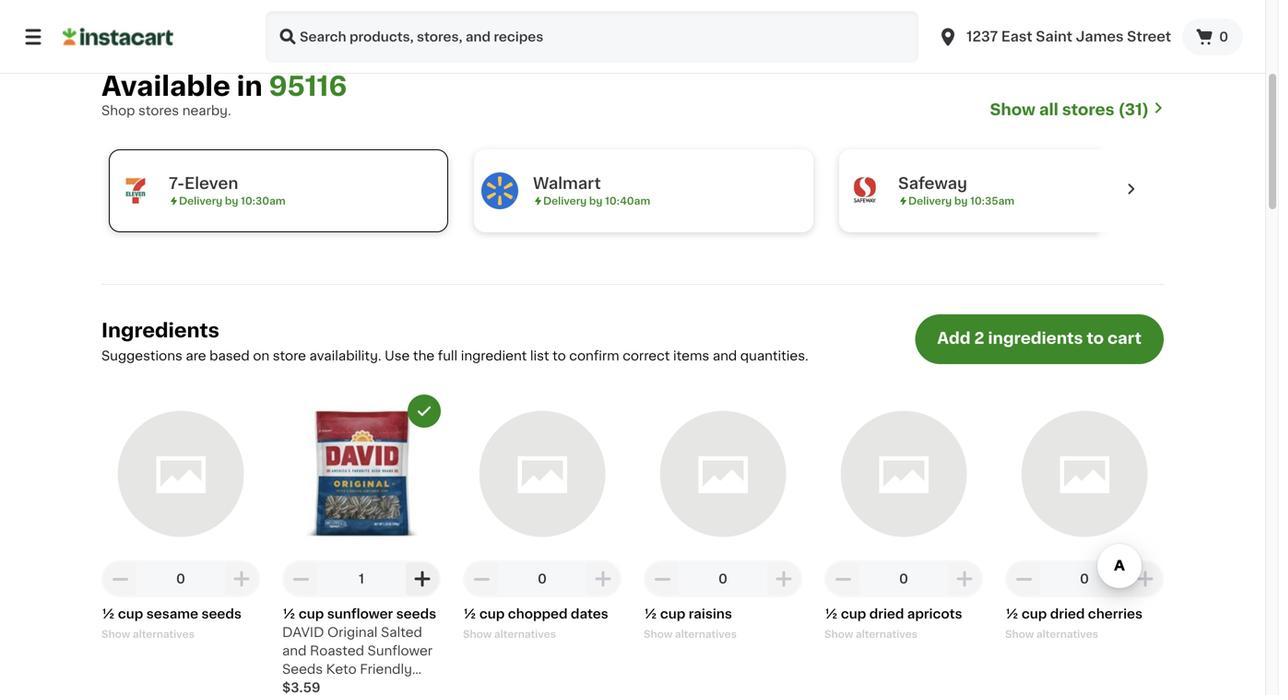 Task type: locate. For each thing, give the bounding box(es) containing it.
decrement quantity image up "david"
[[290, 568, 312, 590]]

0 horizontal spatial increment quantity image
[[773, 568, 795, 590]]

None search field
[[266, 11, 919, 63]]

2 by from the left
[[589, 196, 603, 206]]

by
[[225, 196, 238, 206], [589, 196, 603, 206], [955, 196, 968, 206]]

1 dried from the left
[[870, 608, 904, 621]]

stores right all
[[1062, 102, 1115, 118]]

0 for ½ cup dried cherries
[[1080, 573, 1089, 586]]

1 horizontal spatial to
[[1087, 331, 1104, 346]]

saint
[[1036, 30, 1073, 43]]

dried left cherries
[[1050, 608, 1085, 621]]

(31)
[[1118, 102, 1149, 118]]

seeds
[[202, 608, 242, 621], [396, 608, 436, 621]]

show for ½ cup sesame seeds
[[101, 629, 130, 640]]

dates
[[571, 608, 609, 621]]

2 product group from the left
[[282, 395, 441, 696]]

unselect item image
[[416, 403, 433, 420]]

in
[[237, 73, 263, 100]]

0 up the "raisins"
[[719, 573, 728, 586]]

confirm
[[569, 349, 620, 362]]

½ inside ½ cup dried cherries show alternatives
[[1005, 608, 1019, 621]]

street
[[1127, 30, 1172, 43]]

1 increment quantity image from the left
[[773, 568, 795, 590]]

0 horizontal spatial and
[[282, 645, 307, 658]]

seeds for ½ cup sesame seeds show alternatives
[[202, 608, 242, 621]]

3 cup from the left
[[480, 608, 505, 621]]

to right list
[[553, 349, 566, 362]]

cup left 'chopped'
[[480, 608, 505, 621]]

1 horizontal spatial increment quantity image
[[954, 568, 976, 590]]

0 up sesame
[[176, 573, 185, 586]]

3 decrement quantity image from the left
[[832, 568, 854, 590]]

decrement quantity image up ½ cup chopped dates show alternatives
[[470, 568, 493, 590]]

0 up ½ cup dried cherries show alternatives
[[1080, 573, 1089, 586]]

sunflower
[[368, 645, 433, 658]]

decrement quantity image
[[290, 568, 312, 590], [651, 568, 673, 590]]

delivery
[[179, 196, 223, 206], [543, 196, 587, 206], [909, 196, 952, 206]]

0 up 'chopped'
[[538, 573, 547, 586]]

rice cereal energy bars image
[[633, 0, 1266, 28]]

increment quantity image for ½ cup raisins
[[773, 568, 795, 590]]

cup inside ½ cup raisins show alternatives
[[660, 608, 686, 621]]

delivery down walmart
[[543, 196, 587, 206]]

1 decrement quantity image from the left
[[290, 568, 312, 590]]

cherries
[[1088, 608, 1143, 621]]

product group containing 1
[[282, 395, 441, 696]]

dried left the apricots
[[870, 608, 904, 621]]

1 ½ from the left
[[101, 608, 115, 621]]

ingredient
[[461, 349, 527, 362]]

1 by from the left
[[225, 196, 238, 206]]

show inside ½ cup sesame seeds show alternatives
[[101, 629, 130, 640]]

stores
[[1062, 102, 1115, 118], [138, 104, 179, 117]]

1 vertical spatial to
[[553, 349, 566, 362]]

all
[[1039, 102, 1059, 118]]

cup inside ½ cup dried cherries show alternatives
[[1022, 608, 1047, 621]]

cup left the apricots
[[841, 608, 867, 621]]

cup inside ½ cup dried apricots show alternatives
[[841, 608, 867, 621]]

0 horizontal spatial dried
[[870, 608, 904, 621]]

decrement quantity image
[[109, 568, 131, 590], [470, 568, 493, 590], [832, 568, 854, 590], [1013, 568, 1035, 590]]

show for ½ cup chopped dates
[[463, 629, 492, 640]]

1 alternatives from the left
[[133, 629, 195, 640]]

show all stores (31) button
[[990, 100, 1164, 120]]

0 vertical spatial to
[[1087, 331, 1104, 346]]

increment quantity image
[[773, 568, 795, 590], [954, 568, 976, 590], [1135, 568, 1157, 590]]

dried for apricots
[[870, 608, 904, 621]]

show inside button
[[990, 102, 1036, 118]]

1 horizontal spatial delivery
[[543, 196, 587, 206]]

show inside ½ cup dried apricots show alternatives
[[825, 629, 853, 640]]

1 horizontal spatial seeds
[[396, 608, 436, 621]]

½ for ½ cup chopped dates show alternatives
[[463, 608, 476, 621]]

0
[[1220, 30, 1229, 43], [176, 573, 185, 586], [538, 573, 547, 586], [719, 573, 728, 586], [899, 573, 909, 586], [1080, 573, 1089, 586]]

availability.
[[310, 349, 381, 362]]

alternatives for ½ cup chopped dates
[[494, 629, 556, 640]]

4 product group from the left
[[644, 395, 803, 642]]

3 ½ from the left
[[463, 608, 476, 621]]

safeway
[[898, 176, 968, 191]]

2 seeds from the left
[[396, 608, 436, 621]]

increment quantity image for ½ cup chopped dates
[[592, 568, 614, 590]]

5 alternatives from the left
[[1037, 629, 1099, 640]]

2 horizontal spatial delivery
[[909, 196, 952, 206]]

3 product group from the left
[[463, 395, 622, 642]]

seeds up the salted
[[396, 608, 436, 621]]

4 ½ from the left
[[644, 608, 657, 621]]

show
[[990, 102, 1036, 118], [101, 629, 130, 640], [463, 629, 492, 640], [644, 629, 673, 640], [825, 629, 853, 640], [1005, 629, 1034, 640]]

6 cup from the left
[[1022, 608, 1047, 621]]

alternatives inside ½ cup chopped dates show alternatives
[[494, 629, 556, 640]]

snack
[[282, 682, 322, 694]]

by down eleven
[[225, 196, 238, 206]]

cup inside ½ cup chopped dates show alternatives
[[480, 608, 505, 621]]

ingredients
[[988, 331, 1083, 346]]

friendly
[[360, 663, 412, 676]]

dried
[[870, 608, 904, 621], [1050, 608, 1085, 621]]

instacart logo image
[[63, 26, 173, 48]]

decrement quantity image up ½ cup sesame seeds show alternatives
[[109, 568, 131, 590]]

increment quantity image up 'dates'
[[592, 568, 614, 590]]

6 ½ from the left
[[1005, 608, 1019, 621]]

based
[[210, 349, 250, 362]]

1
[[359, 573, 364, 586]]

½ cup dried cherries show alternatives
[[1005, 608, 1143, 640]]

½
[[101, 608, 115, 621], [282, 608, 296, 621], [463, 608, 476, 621], [644, 608, 657, 621], [825, 608, 838, 621], [1005, 608, 1019, 621]]

½ for ½ cup sunflower seeds david original salted and roasted sunflower seeds keto friendly snack
[[282, 608, 296, 621]]

alternatives down the apricots
[[856, 629, 918, 640]]

dried for cherries
[[1050, 608, 1085, 621]]

to left cart
[[1087, 331, 1104, 346]]

1 delivery from the left
[[179, 196, 223, 206]]

apricots
[[908, 608, 963, 621]]

0 horizontal spatial stores
[[138, 104, 179, 117]]

1 horizontal spatial and
[[713, 349, 737, 362]]

0 horizontal spatial by
[[225, 196, 238, 206]]

items
[[673, 349, 710, 362]]

2 delivery from the left
[[543, 196, 587, 206]]

show inside ½ cup chopped dates show alternatives
[[463, 629, 492, 640]]

2 cup from the left
[[299, 608, 324, 621]]

cup inside ½ cup sunflower seeds david original salted and roasted sunflower seeds keto friendly snack
[[299, 608, 324, 621]]

alternatives down sesame
[[133, 629, 195, 640]]

increment quantity image
[[231, 568, 253, 590], [411, 568, 434, 590], [592, 568, 614, 590]]

show inside ½ cup raisins show alternatives
[[644, 629, 673, 640]]

seeds inside ½ cup sunflower seeds david original salted and roasted sunflower seeds keto friendly snack
[[396, 608, 436, 621]]

by for 7-eleven
[[225, 196, 238, 206]]

on
[[253, 349, 270, 362]]

0 horizontal spatial increment quantity image
[[231, 568, 253, 590]]

½ inside ½ cup sesame seeds show alternatives
[[101, 608, 115, 621]]

alternatives down 'chopped'
[[494, 629, 556, 640]]

alternatives down cherries
[[1037, 629, 1099, 640]]

½ inside ½ cup raisins show alternatives
[[644, 608, 657, 621]]

cup left the "raisins"
[[660, 608, 686, 621]]

95116 button
[[269, 72, 347, 101]]

dried inside ½ cup dried apricots show alternatives
[[870, 608, 904, 621]]

and up seeds
[[282, 645, 307, 658]]

2 ½ from the left
[[282, 608, 296, 621]]

by left 10:40am
[[589, 196, 603, 206]]

1 increment quantity image from the left
[[231, 568, 253, 590]]

cup
[[118, 608, 143, 621], [299, 608, 324, 621], [480, 608, 505, 621], [660, 608, 686, 621], [841, 608, 867, 621], [1022, 608, 1047, 621]]

1 vertical spatial and
[[282, 645, 307, 658]]

4 cup from the left
[[660, 608, 686, 621]]

increment quantity image up ½ cup sesame seeds show alternatives
[[231, 568, 253, 590]]

suggestions are based on store availability. use the full ingredient list to confirm correct items and quantities.
[[101, 349, 809, 362]]

cup for ½ cup dried apricots show alternatives
[[841, 608, 867, 621]]

alternatives down the "raisins"
[[675, 629, 737, 640]]

decrement quantity image up ½ cup dried apricots show alternatives
[[832, 568, 854, 590]]

4 decrement quantity image from the left
[[1013, 568, 1035, 590]]

3 alternatives from the left
[[675, 629, 737, 640]]

3 increment quantity image from the left
[[592, 568, 614, 590]]

dried inside ½ cup dried cherries show alternatives
[[1050, 608, 1085, 621]]

5 cup from the left
[[841, 608, 867, 621]]

0 for ½ cup dried apricots
[[899, 573, 909, 586]]

0 right street
[[1220, 30, 1229, 43]]

0 horizontal spatial seeds
[[202, 608, 242, 621]]

½ inside ½ cup chopped dates show alternatives
[[463, 608, 476, 621]]

½ cup raisins show alternatives
[[644, 608, 737, 640]]

4 alternatives from the left
[[856, 629, 918, 640]]

1 horizontal spatial by
[[589, 196, 603, 206]]

5 ½ from the left
[[825, 608, 838, 621]]

increment quantity image for ½ cup dried apricots
[[954, 568, 976, 590]]

keto
[[326, 663, 357, 676]]

1 horizontal spatial stores
[[1062, 102, 1115, 118]]

7 eleven image
[[117, 173, 154, 209]]

alternatives inside ½ cup dried apricots show alternatives
[[856, 629, 918, 640]]

½ for ½ cup sesame seeds show alternatives
[[101, 608, 115, 621]]

cup left sesame
[[118, 608, 143, 621]]

seeds inside ½ cup sesame seeds show alternatives
[[202, 608, 242, 621]]

alternatives for ½ cup dried apricots
[[856, 629, 918, 640]]

walmart image
[[482, 173, 518, 209]]

1 cup from the left
[[118, 608, 143, 621]]

stores down available on the top
[[138, 104, 179, 117]]

delivery by 10:30am
[[179, 196, 286, 206]]

2 increment quantity image from the left
[[411, 568, 434, 590]]

alternatives inside ½ cup sesame seeds show alternatives
[[133, 629, 195, 640]]

to
[[1087, 331, 1104, 346], [553, 349, 566, 362]]

seeds right sesame
[[202, 608, 242, 621]]

0 horizontal spatial decrement quantity image
[[290, 568, 312, 590]]

decrement quantity image up ½ cup raisins show alternatives
[[651, 568, 673, 590]]

½ inside ½ cup sunflower seeds david original salted and roasted sunflower seeds keto friendly snack
[[282, 608, 296, 621]]

3 increment quantity image from the left
[[1135, 568, 1157, 590]]

2 decrement quantity image from the left
[[651, 568, 673, 590]]

2 horizontal spatial increment quantity image
[[592, 568, 614, 590]]

0 horizontal spatial delivery
[[179, 196, 223, 206]]

original
[[327, 626, 378, 639]]

cup up "david"
[[299, 608, 324, 621]]

alternatives
[[133, 629, 195, 640], [494, 629, 556, 640], [675, 629, 737, 640], [856, 629, 918, 640], [1037, 629, 1099, 640]]

show all stores (31)
[[990, 102, 1149, 118]]

show inside ½ cup dried cherries show alternatives
[[1005, 629, 1034, 640]]

½ inside ½ cup dried apricots show alternatives
[[825, 608, 838, 621]]

add 2 ingredients to cart
[[937, 331, 1142, 346]]

decrement quantity image up ½ cup dried cherries show alternatives
[[1013, 568, 1035, 590]]

alternatives inside ½ cup dried cherries show alternatives
[[1037, 629, 1099, 640]]

delivery down safeway
[[909, 196, 952, 206]]

and right items
[[713, 349, 737, 362]]

3 by from the left
[[955, 196, 968, 206]]

3 delivery from the left
[[909, 196, 952, 206]]

2 horizontal spatial increment quantity image
[[1135, 568, 1157, 590]]

list
[[530, 349, 549, 362]]

½ cup sesame seeds show alternatives
[[101, 608, 242, 640]]

1 horizontal spatial dried
[[1050, 608, 1085, 621]]

1237 east saint james street button
[[926, 11, 1183, 63]]

1 horizontal spatial increment quantity image
[[411, 568, 434, 590]]

1 seeds from the left
[[202, 608, 242, 621]]

2 horizontal spatial by
[[955, 196, 968, 206]]

2 decrement quantity image from the left
[[470, 568, 493, 590]]

5 product group from the left
[[825, 395, 983, 642]]

cup inside ½ cup sesame seeds show alternatives
[[118, 608, 143, 621]]

increment quantity image up the salted
[[411, 568, 434, 590]]

decrement quantity image for 1
[[290, 568, 312, 590]]

use
[[385, 349, 410, 362]]

and
[[713, 349, 737, 362], [282, 645, 307, 658]]

1 decrement quantity image from the left
[[109, 568, 131, 590]]

2 alternatives from the left
[[494, 629, 556, 640]]

salted
[[381, 626, 422, 639]]

1237
[[967, 30, 998, 43]]

2 increment quantity image from the left
[[954, 568, 976, 590]]

product group
[[101, 395, 260, 642], [282, 395, 441, 696], [463, 395, 622, 642], [644, 395, 803, 642], [825, 395, 983, 642], [1005, 395, 1164, 642]]

and inside ½ cup sunflower seeds david original salted and roasted sunflower seeds keto friendly snack
[[282, 645, 307, 658]]

cup left cherries
[[1022, 608, 1047, 621]]

delivery for 7-eleven
[[179, 196, 223, 206]]

2 dried from the left
[[1050, 608, 1085, 621]]

1 horizontal spatial decrement quantity image
[[651, 568, 673, 590]]

by left 10:35am
[[955, 196, 968, 206]]

0 up ½ cup dried apricots show alternatives
[[899, 573, 909, 586]]

delivery down 7-eleven
[[179, 196, 223, 206]]



Task type: describe. For each thing, give the bounding box(es) containing it.
increment quantity image for ½ cup dried cherries
[[1135, 568, 1157, 590]]

available in 95116 shop stores nearby.
[[101, 73, 347, 117]]

0 for ½ cup sesame seeds
[[176, 573, 185, 586]]

0 horizontal spatial to
[[553, 349, 566, 362]]

add
[[937, 331, 971, 346]]

stores inside available in 95116 shop stores nearby.
[[138, 104, 179, 117]]

10:35am
[[971, 196, 1015, 206]]

walmart
[[533, 176, 601, 191]]

shop
[[101, 104, 135, 117]]

seeds for ½ cup sunflower seeds david original salted and roasted sunflower seeds keto friendly snack
[[396, 608, 436, 621]]

david
[[282, 626, 324, 639]]

alternatives for ½ cup dried cherries
[[1037, 629, 1099, 640]]

½ cup chopped dates show alternatives
[[463, 608, 609, 640]]

stores inside button
[[1062, 102, 1115, 118]]

delivery for walmart
[[543, 196, 587, 206]]

correct
[[623, 349, 670, 362]]

decrement quantity image for 0
[[651, 568, 673, 590]]

show for ½ cup dried apricots
[[825, 629, 853, 640]]

0 for ½ cup raisins
[[719, 573, 728, 586]]

available
[[101, 73, 231, 100]]

the
[[413, 349, 435, 362]]

by for safeway
[[955, 196, 968, 206]]

½ cup dried apricots show alternatives
[[825, 608, 963, 640]]

Search field
[[266, 11, 919, 63]]

james
[[1076, 30, 1124, 43]]

decrement quantity image for ½ cup dried apricots
[[832, 568, 854, 590]]

cup for ½ cup raisins show alternatives
[[660, 608, 686, 621]]

$3.59
[[282, 682, 321, 694]]

delivery by 10:35am
[[909, 196, 1015, 206]]

10:30am
[[241, 196, 286, 206]]

cart
[[1108, 331, 1142, 346]]

seeds
[[282, 663, 323, 676]]

cup for ½ cup chopped dates show alternatives
[[480, 608, 505, 621]]

1237 east saint james street
[[967, 30, 1172, 43]]

delivery for safeway
[[909, 196, 952, 206]]

0 vertical spatial and
[[713, 349, 737, 362]]

½ for ½ cup raisins show alternatives
[[644, 608, 657, 621]]

roasted
[[310, 645, 364, 658]]

alternatives for ½ cup sesame seeds
[[133, 629, 195, 640]]

½ cup sunflower seeds david original salted and roasted sunflower seeds keto friendly snack
[[282, 608, 436, 694]]

eleven
[[184, 176, 238, 191]]

delivery by 10:40am
[[543, 196, 650, 206]]

show for ½ cup dried cherries
[[1005, 629, 1034, 640]]

raisins
[[689, 608, 732, 621]]

sesame
[[146, 608, 198, 621]]

increment quantity image for ½ cup sesame seeds
[[231, 568, 253, 590]]

chopped
[[508, 608, 568, 621]]

2
[[975, 331, 985, 346]]

cup for ½ cup sunflower seeds david original salted and roasted sunflower seeds keto friendly snack
[[299, 608, 324, 621]]

cup for ½ cup sesame seeds show alternatives
[[118, 608, 143, 621]]

quantities.
[[741, 349, 809, 362]]

east
[[1002, 30, 1033, 43]]

nearby.
[[182, 104, 231, 117]]

0 for ½ cup chopped dates
[[538, 573, 547, 586]]

suggestions
[[101, 349, 183, 362]]

0 button
[[1183, 18, 1243, 55]]

1 product group from the left
[[101, 395, 260, 642]]

are
[[186, 349, 206, 362]]

add 2 ingredients to cart button
[[915, 315, 1164, 364]]

½ for ½ cup dried cherries show alternatives
[[1005, 608, 1019, 621]]

7-
[[169, 176, 185, 191]]

½ for ½ cup dried apricots show alternatives
[[825, 608, 838, 621]]

alternatives inside ½ cup raisins show alternatives
[[675, 629, 737, 640]]

10:40am
[[605, 196, 650, 206]]

decrement quantity image for ½ cup sesame seeds
[[109, 568, 131, 590]]

95116
[[269, 73, 347, 100]]

decrement quantity image for ½ cup chopped dates
[[470, 568, 493, 590]]

safeway image
[[847, 173, 884, 209]]

0 inside button
[[1220, 30, 1229, 43]]

full
[[438, 349, 458, 362]]

to inside button
[[1087, 331, 1104, 346]]

cup for ½ cup dried cherries show alternatives
[[1022, 608, 1047, 621]]

store
[[273, 349, 306, 362]]

by for walmart
[[589, 196, 603, 206]]

1237 east saint james street button
[[937, 11, 1172, 63]]

decrement quantity image for ½ cup dried cherries
[[1013, 568, 1035, 590]]

7-eleven
[[169, 176, 238, 191]]

6 product group from the left
[[1005, 395, 1164, 642]]

sunflower
[[327, 608, 393, 621]]



Task type: vqa. For each thing, say whether or not it's contained in the screenshot.
0 related to ½ cup dried apricots
yes



